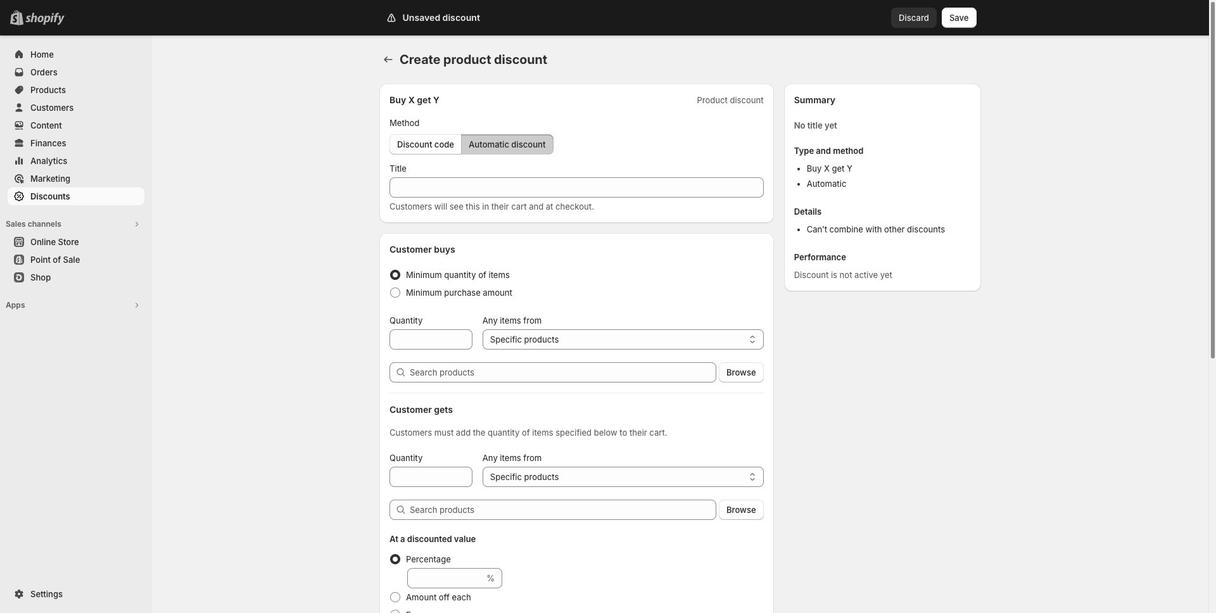 Task type: vqa. For each thing, say whether or not it's contained in the screenshot.
1 associated with 1 customer
no



Task type: locate. For each thing, give the bounding box(es) containing it.
Search products text field
[[410, 500, 716, 520]]

shopify image
[[25, 13, 65, 25]]

None text field
[[390, 329, 472, 350], [407, 568, 484, 588], [390, 329, 472, 350], [407, 568, 484, 588]]

None text field
[[390, 177, 764, 198], [390, 467, 472, 487], [390, 177, 764, 198], [390, 467, 472, 487]]



Task type: describe. For each thing, give the bounding box(es) containing it.
Search products text field
[[410, 362, 716, 383]]



